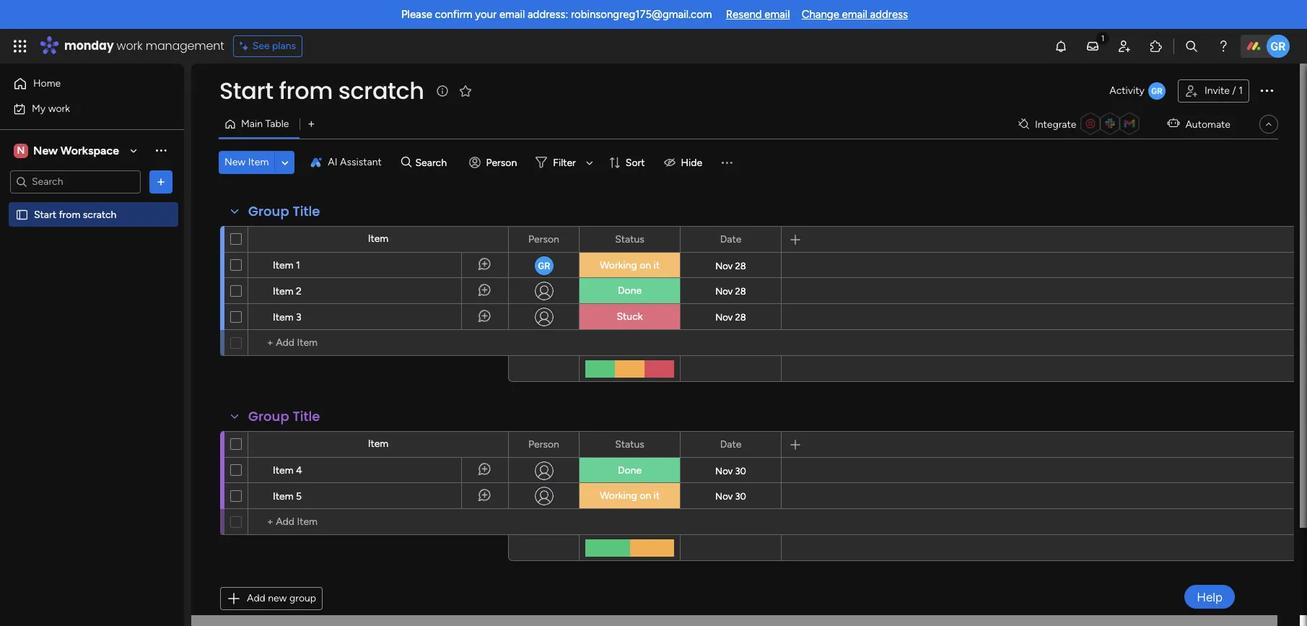 Task type: vqa. For each thing, say whether or not it's contained in the screenshot.
"Board #1" to the bottom
no



Task type: describe. For each thing, give the bounding box(es) containing it.
nov 28 for done
[[716, 286, 747, 296]]

confirm
[[435, 8, 473, 21]]

nov for stuck
[[716, 312, 733, 322]]

2
[[296, 285, 302, 298]]

work for monday
[[117, 38, 143, 54]]

Start from scratch field
[[216, 74, 428, 107]]

help image
[[1217, 39, 1231, 53]]

invite / 1 button
[[1179, 79, 1250, 103]]

invite
[[1205, 84, 1231, 97]]

1 image
[[1097, 30, 1110, 46]]

4 nov from the top
[[716, 465, 733, 476]]

apps image
[[1150, 39, 1164, 53]]

item 1
[[273, 259, 300, 272]]

item inside button
[[248, 156, 269, 168]]

1 horizontal spatial start
[[220, 74, 273, 107]]

filter
[[553, 156, 576, 169]]

options image
[[154, 174, 168, 189]]

new for new workspace
[[33, 143, 58, 157]]

group
[[290, 592, 316, 604]]

item 4
[[273, 464, 302, 477]]

filter button
[[530, 151, 599, 174]]

main
[[241, 118, 263, 130]]

integrate
[[1036, 118, 1077, 130]]

my work button
[[9, 97, 155, 120]]

nov for working on it
[[716, 260, 733, 271]]

person for 1st date "field" from the top
[[529, 233, 560, 245]]

please confirm your email address: robinsongreg175@gmail.com
[[401, 8, 713, 21]]

workspace image
[[14, 143, 28, 159]]

email for change email address
[[842, 8, 868, 21]]

person inside popup button
[[486, 156, 517, 169]]

2 it from the top
[[654, 490, 660, 502]]

2 on from the top
[[640, 490, 652, 502]]

change
[[802, 8, 840, 21]]

new workspace
[[33, 143, 119, 157]]

2 status field from the top
[[612, 437, 648, 452]]

hide
[[681, 156, 703, 169]]

autopilot image
[[1168, 114, 1180, 133]]

add to favorites image
[[459, 83, 473, 98]]

28 for done
[[736, 286, 747, 296]]

angle down image
[[282, 157, 289, 168]]

2 done from the top
[[618, 464, 642, 477]]

1 vertical spatial 1
[[296, 259, 300, 272]]

resend email link
[[726, 8, 791, 21]]

nov 30 for item 4
[[716, 465, 747, 476]]

1 working from the top
[[600, 259, 638, 272]]

add new group
[[247, 592, 316, 604]]

1 date field from the top
[[717, 231, 746, 247]]

workspace selection element
[[14, 142, 121, 159]]

2 date field from the top
[[717, 437, 746, 452]]

show board description image
[[434, 84, 452, 98]]

title for 1st date "field" from the bottom of the page's person field group title field
[[293, 407, 320, 425]]

public board image
[[15, 208, 29, 221]]

see plans button
[[233, 35, 303, 57]]

ai assistant button
[[305, 151, 388, 174]]

sort
[[626, 156, 645, 169]]

select product image
[[13, 39, 27, 53]]

scratch inside list box
[[83, 208, 117, 221]]

ai assistant
[[328, 156, 382, 168]]

person for 1st date "field" from the bottom of the page
[[529, 438, 560, 450]]

person button
[[463, 151, 526, 174]]

nov 30 for item 5
[[716, 491, 747, 502]]

monday
[[64, 38, 114, 54]]

nov 28 for stuck
[[716, 312, 747, 322]]

activity button
[[1104, 79, 1173, 103]]

2 + add item text field from the top
[[256, 513, 502, 531]]

see plans
[[253, 40, 296, 52]]

my
[[32, 102, 46, 114]]

group title for 1st date "field" from the bottom of the page's person field group title field
[[248, 407, 320, 425]]

resend
[[726, 8, 762, 21]]

notifications image
[[1054, 39, 1069, 53]]

Search in workspace field
[[30, 173, 121, 190]]

options image
[[1259, 81, 1276, 99]]

date for 1st date "field" from the bottom of the page
[[721, 438, 742, 450]]

new for new item
[[225, 156, 246, 168]]

title for group title field associated with person field for 1st date "field" from the top
[[293, 202, 320, 220]]

ai
[[328, 156, 338, 168]]

2 working on it from the top
[[600, 490, 660, 502]]

activity
[[1110, 84, 1145, 97]]

my work
[[32, 102, 70, 114]]

collapse board header image
[[1264, 118, 1275, 130]]

address
[[871, 8, 909, 21]]

Search field
[[412, 152, 455, 173]]

change email address
[[802, 8, 909, 21]]

1 status from the top
[[615, 233, 645, 245]]

dapulse integrations image
[[1019, 119, 1030, 130]]



Task type: locate. For each thing, give the bounding box(es) containing it.
1 date from the top
[[721, 233, 742, 245]]

1 it from the top
[[654, 259, 660, 272]]

help
[[1198, 590, 1223, 604]]

1 + add item text field from the top
[[256, 334, 502, 352]]

group
[[248, 202, 289, 220], [248, 407, 289, 425]]

scratch down "search in workspace" field at the top
[[83, 208, 117, 221]]

28 for stuck
[[736, 312, 747, 322]]

3 28 from the top
[[736, 312, 747, 322]]

working
[[600, 259, 638, 272], [600, 490, 638, 502]]

Person field
[[525, 231, 563, 247], [525, 437, 563, 452]]

person field for 1st date "field" from the top
[[525, 231, 563, 247]]

new item button
[[219, 151, 275, 174]]

email right your
[[500, 8, 525, 21]]

stuck
[[617, 311, 643, 323]]

2 group title from the top
[[248, 407, 320, 425]]

1 on from the top
[[640, 259, 652, 272]]

2 date from the top
[[721, 438, 742, 450]]

title down ai logo
[[293, 202, 320, 220]]

0 vertical spatial group title
[[248, 202, 320, 220]]

2 nov from the top
[[716, 286, 733, 296]]

0 vertical spatial working on it
[[600, 259, 660, 272]]

0 vertical spatial done
[[618, 285, 642, 297]]

start from scratch inside start from scratch list box
[[34, 208, 117, 221]]

1 vertical spatial start from scratch
[[34, 208, 117, 221]]

scratch
[[339, 74, 424, 107], [83, 208, 117, 221]]

new inside the workspace selection element
[[33, 143, 58, 157]]

0 vertical spatial status
[[615, 233, 645, 245]]

title up 4
[[293, 407, 320, 425]]

1 vertical spatial status field
[[612, 437, 648, 452]]

date
[[721, 233, 742, 245], [721, 438, 742, 450]]

item 2
[[273, 285, 302, 298]]

0 vertical spatial scratch
[[339, 74, 424, 107]]

1 vertical spatial it
[[654, 490, 660, 502]]

from inside start from scratch list box
[[59, 208, 80, 221]]

group for 1st date "field" from the bottom of the page's person field group title field
[[248, 407, 289, 425]]

robinsongreg175@gmail.com
[[571, 8, 713, 21]]

1 up 2
[[296, 259, 300, 272]]

your
[[475, 8, 497, 21]]

0 vertical spatial work
[[117, 38, 143, 54]]

0 vertical spatial 30
[[736, 465, 747, 476]]

4
[[296, 464, 302, 477]]

work for my
[[48, 102, 70, 114]]

0 vertical spatial start
[[220, 74, 273, 107]]

nov
[[716, 260, 733, 271], [716, 286, 733, 296], [716, 312, 733, 322], [716, 465, 733, 476], [716, 491, 733, 502]]

0 horizontal spatial work
[[48, 102, 70, 114]]

0 vertical spatial + add item text field
[[256, 334, 502, 352]]

n
[[17, 144, 25, 156]]

0 vertical spatial group
[[248, 202, 289, 220]]

3 email from the left
[[842, 8, 868, 21]]

1 group from the top
[[248, 202, 289, 220]]

working on it
[[600, 259, 660, 272], [600, 490, 660, 502]]

arrow down image
[[581, 154, 599, 171]]

1 vertical spatial group title
[[248, 407, 320, 425]]

start from scratch down "search in workspace" field at the top
[[34, 208, 117, 221]]

date for 1st date "field" from the top
[[721, 233, 742, 245]]

person
[[486, 156, 517, 169], [529, 233, 560, 245], [529, 438, 560, 450]]

v2 search image
[[401, 154, 412, 171]]

status
[[615, 233, 645, 245], [615, 438, 645, 450]]

30 for 5
[[736, 491, 747, 502]]

1 vertical spatial date field
[[717, 437, 746, 452]]

group up item 4
[[248, 407, 289, 425]]

2 working from the top
[[600, 490, 638, 502]]

1 vertical spatial scratch
[[83, 208, 117, 221]]

new inside button
[[225, 156, 246, 168]]

5
[[296, 490, 302, 503]]

2 vertical spatial 28
[[736, 312, 747, 322]]

item 3
[[273, 311, 302, 324]]

start from scratch up the add view image
[[220, 74, 424, 107]]

1 person field from the top
[[525, 231, 563, 247]]

management
[[146, 38, 224, 54]]

new item
[[225, 156, 269, 168]]

1 vertical spatial title
[[293, 407, 320, 425]]

1 30 from the top
[[736, 465, 747, 476]]

option
[[0, 201, 184, 204]]

2 email from the left
[[765, 8, 791, 21]]

start from scratch list box
[[0, 199, 184, 422]]

0 vertical spatial date
[[721, 233, 742, 245]]

group title up item 4
[[248, 407, 320, 425]]

from
[[279, 74, 333, 107], [59, 208, 80, 221]]

3
[[296, 311, 302, 324]]

1 right /
[[1239, 84, 1244, 97]]

work right my
[[48, 102, 70, 114]]

+ Add Item text field
[[256, 334, 502, 352], [256, 513, 502, 531]]

0 vertical spatial date field
[[717, 231, 746, 247]]

1 vertical spatial + add item text field
[[256, 513, 502, 531]]

nov 28 for working on it
[[716, 260, 747, 271]]

0 horizontal spatial new
[[33, 143, 58, 157]]

invite members image
[[1118, 39, 1132, 53]]

1 nov from the top
[[716, 260, 733, 271]]

1 vertical spatial 28
[[736, 286, 747, 296]]

main table button
[[219, 113, 300, 136]]

1 28 from the top
[[736, 260, 747, 271]]

start from scratch
[[220, 74, 424, 107], [34, 208, 117, 221]]

start right public board icon
[[34, 208, 56, 221]]

ai logo image
[[311, 157, 322, 168]]

work inside button
[[48, 102, 70, 114]]

nov 30
[[716, 465, 747, 476], [716, 491, 747, 502]]

on
[[640, 259, 652, 272], [640, 490, 652, 502]]

Date field
[[717, 231, 746, 247], [717, 437, 746, 452]]

assistant
[[340, 156, 382, 168]]

1 vertical spatial nov 28
[[716, 286, 747, 296]]

2 30 from the top
[[736, 491, 747, 502]]

email
[[500, 8, 525, 21], [765, 8, 791, 21], [842, 8, 868, 21]]

0 horizontal spatial 1
[[296, 259, 300, 272]]

0 vertical spatial nov 30
[[716, 465, 747, 476]]

1 horizontal spatial email
[[765, 8, 791, 21]]

new
[[33, 143, 58, 157], [225, 156, 246, 168]]

1 vertical spatial nov 30
[[716, 491, 747, 502]]

new down main on the top left of page
[[225, 156, 246, 168]]

group down angle down icon
[[248, 202, 289, 220]]

2 status from the top
[[615, 438, 645, 450]]

0 vertical spatial person
[[486, 156, 517, 169]]

5 nov from the top
[[716, 491, 733, 502]]

search everything image
[[1185, 39, 1200, 53]]

0 vertical spatial working
[[600, 259, 638, 272]]

1 horizontal spatial work
[[117, 38, 143, 54]]

nov 28
[[716, 260, 747, 271], [716, 286, 747, 296], [716, 312, 747, 322]]

start
[[220, 74, 273, 107], [34, 208, 56, 221]]

invite / 1
[[1205, 84, 1244, 97]]

0 horizontal spatial from
[[59, 208, 80, 221]]

help button
[[1185, 585, 1236, 609]]

0 vertical spatial from
[[279, 74, 333, 107]]

hide button
[[658, 151, 712, 174]]

monday work management
[[64, 38, 224, 54]]

0 vertical spatial on
[[640, 259, 652, 272]]

2 horizontal spatial email
[[842, 8, 868, 21]]

1 vertical spatial person
[[529, 233, 560, 245]]

30
[[736, 465, 747, 476], [736, 491, 747, 502]]

2 nov 30 from the top
[[716, 491, 747, 502]]

0 vertical spatial group title field
[[245, 202, 324, 221]]

change email address link
[[802, 8, 909, 21]]

2 nov 28 from the top
[[716, 286, 747, 296]]

28 for working on it
[[736, 260, 747, 271]]

from down "search in workspace" field at the top
[[59, 208, 80, 221]]

person field for 1st date "field" from the bottom of the page
[[525, 437, 563, 452]]

group for group title field associated with person field for 1st date "field" from the top
[[248, 202, 289, 220]]

1 nov 30 from the top
[[716, 465, 747, 476]]

group title
[[248, 202, 320, 220], [248, 407, 320, 425]]

email right change
[[842, 8, 868, 21]]

group title field for person field for 1st date "field" from the top
[[245, 202, 324, 221]]

done
[[618, 285, 642, 297], [618, 464, 642, 477]]

0 horizontal spatial start
[[34, 208, 56, 221]]

group title field down angle down icon
[[245, 202, 324, 221]]

2 group title field from the top
[[245, 407, 324, 426]]

1
[[1239, 84, 1244, 97], [296, 259, 300, 272]]

see
[[253, 40, 270, 52]]

title
[[293, 202, 320, 220], [293, 407, 320, 425]]

1 horizontal spatial new
[[225, 156, 246, 168]]

start inside list box
[[34, 208, 56, 221]]

0 vertical spatial person field
[[525, 231, 563, 247]]

item
[[248, 156, 269, 168], [368, 233, 389, 245], [273, 259, 294, 272], [273, 285, 294, 298], [273, 311, 294, 324], [368, 438, 389, 450], [273, 464, 294, 477], [273, 490, 294, 503]]

work right monday on the top left of page
[[117, 38, 143, 54]]

2 group from the top
[[248, 407, 289, 425]]

group title field up item 4
[[245, 407, 324, 426]]

group title field for 1st date "field" from the bottom of the page's person field
[[245, 407, 324, 426]]

main table
[[241, 118, 289, 130]]

1 horizontal spatial 1
[[1239, 84, 1244, 97]]

1 horizontal spatial start from scratch
[[220, 74, 424, 107]]

menu image
[[720, 155, 735, 170]]

30 for 4
[[736, 465, 747, 476]]

1 vertical spatial person field
[[525, 437, 563, 452]]

1 nov 28 from the top
[[716, 260, 747, 271]]

Group Title field
[[245, 202, 324, 221], [245, 407, 324, 426]]

2 28 from the top
[[736, 286, 747, 296]]

from up the add view image
[[279, 74, 333, 107]]

3 nov from the top
[[716, 312, 733, 322]]

28
[[736, 260, 747, 271], [736, 286, 747, 296], [736, 312, 747, 322]]

0 vertical spatial it
[[654, 259, 660, 272]]

sort button
[[603, 151, 654, 174]]

1 vertical spatial working
[[600, 490, 638, 502]]

1 group title field from the top
[[245, 202, 324, 221]]

1 vertical spatial from
[[59, 208, 80, 221]]

1 done from the top
[[618, 285, 642, 297]]

it
[[654, 259, 660, 272], [654, 490, 660, 502]]

inbox image
[[1086, 39, 1101, 53]]

1 vertical spatial date
[[721, 438, 742, 450]]

0 vertical spatial status field
[[612, 231, 648, 247]]

1 group title from the top
[[248, 202, 320, 220]]

automate
[[1186, 118, 1231, 130]]

1 vertical spatial start
[[34, 208, 56, 221]]

1 horizontal spatial scratch
[[339, 74, 424, 107]]

add view image
[[309, 119, 315, 130]]

workspace
[[61, 143, 119, 157]]

resend email
[[726, 8, 791, 21]]

new right n on the top left of page
[[33, 143, 58, 157]]

work
[[117, 38, 143, 54], [48, 102, 70, 114]]

0 vertical spatial start from scratch
[[220, 74, 424, 107]]

0 vertical spatial title
[[293, 202, 320, 220]]

home
[[33, 77, 61, 90]]

item 5
[[273, 490, 302, 503]]

email for resend email
[[765, 8, 791, 21]]

1 vertical spatial group
[[248, 407, 289, 425]]

2 vertical spatial nov 28
[[716, 312, 747, 322]]

workspace options image
[[154, 143, 168, 158]]

please
[[401, 8, 433, 21]]

add new group button
[[220, 587, 323, 610]]

0 vertical spatial nov 28
[[716, 260, 747, 271]]

greg robinson image
[[1267, 35, 1291, 58]]

1 vertical spatial group title field
[[245, 407, 324, 426]]

/
[[1233, 84, 1237, 97]]

plans
[[272, 40, 296, 52]]

2 vertical spatial person
[[529, 438, 560, 450]]

0 horizontal spatial start from scratch
[[34, 208, 117, 221]]

group title for group title field associated with person field for 1st date "field" from the top
[[248, 202, 320, 220]]

home button
[[9, 72, 155, 95]]

email right resend
[[765, 8, 791, 21]]

1 inside button
[[1239, 84, 1244, 97]]

1 title from the top
[[293, 202, 320, 220]]

0 horizontal spatial scratch
[[83, 208, 117, 221]]

1 vertical spatial 30
[[736, 491, 747, 502]]

1 working on it from the top
[[600, 259, 660, 272]]

1 vertical spatial done
[[618, 464, 642, 477]]

1 vertical spatial status
[[615, 438, 645, 450]]

address:
[[528, 8, 569, 21]]

0 vertical spatial 1
[[1239, 84, 1244, 97]]

0 horizontal spatial email
[[500, 8, 525, 21]]

nov for done
[[716, 286, 733, 296]]

1 status field from the top
[[612, 231, 648, 247]]

0 vertical spatial 28
[[736, 260, 747, 271]]

group title down angle down icon
[[248, 202, 320, 220]]

add
[[247, 592, 266, 604]]

1 vertical spatial work
[[48, 102, 70, 114]]

start up main on the top left of page
[[220, 74, 273, 107]]

Status field
[[612, 231, 648, 247], [612, 437, 648, 452]]

3 nov 28 from the top
[[716, 312, 747, 322]]

2 person field from the top
[[525, 437, 563, 452]]

1 horizontal spatial from
[[279, 74, 333, 107]]

table
[[265, 118, 289, 130]]

1 email from the left
[[500, 8, 525, 21]]

2 title from the top
[[293, 407, 320, 425]]

1 vertical spatial working on it
[[600, 490, 660, 502]]

new
[[268, 592, 287, 604]]

scratch left show board description icon
[[339, 74, 424, 107]]

1 vertical spatial on
[[640, 490, 652, 502]]



